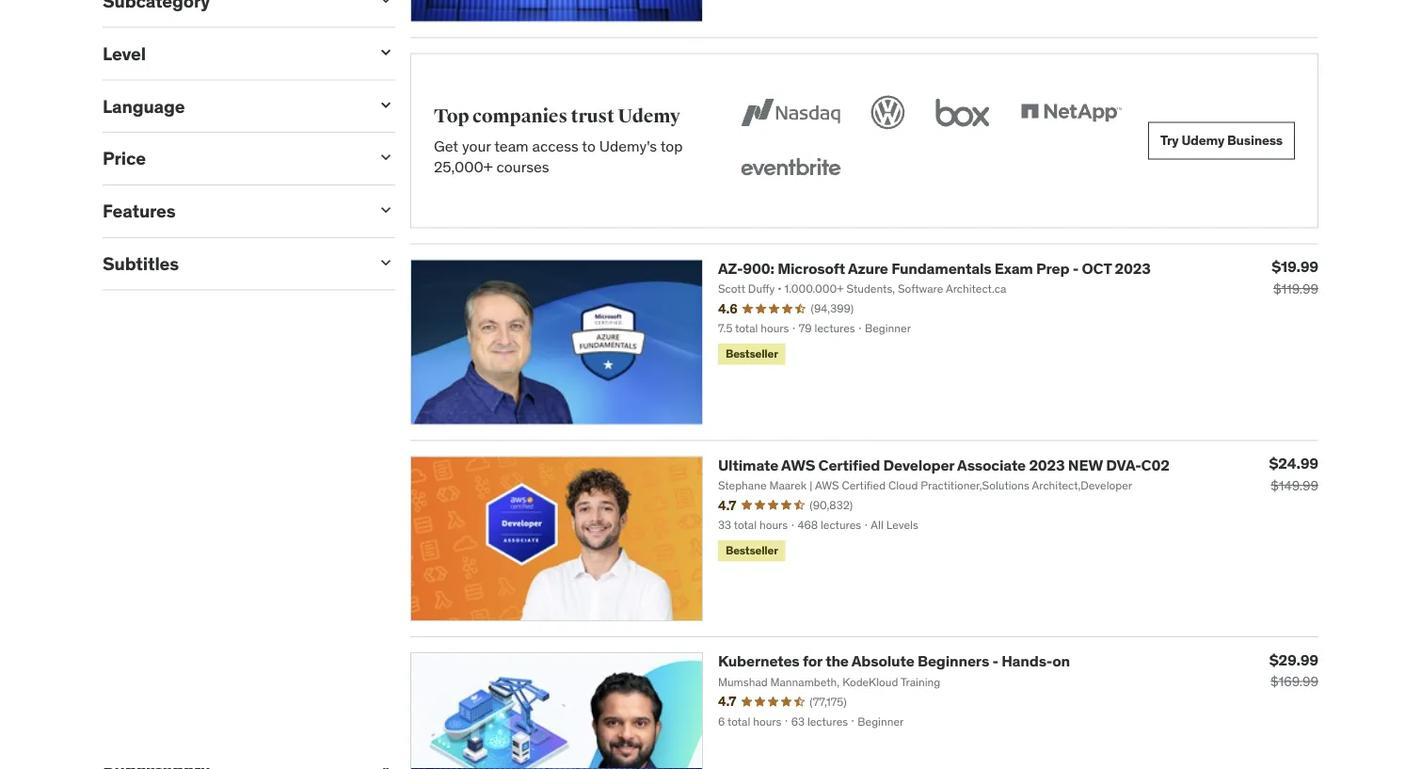 Task type: vqa. For each thing, say whether or not it's contained in the screenshot.
'All'
no



Task type: locate. For each thing, give the bounding box(es) containing it.
exam
[[995, 258, 1033, 278]]

small image
[[377, 43, 395, 62], [377, 148, 395, 167], [377, 200, 395, 219], [377, 253, 395, 272]]

1 horizontal spatial -
[[1073, 258, 1079, 278]]

3 small image from the top
[[377, 200, 395, 219]]

- left oct
[[1073, 258, 1079, 278]]

try
[[1161, 132, 1179, 149]]

2 small image from the top
[[377, 148, 395, 167]]

box image
[[931, 92, 994, 133]]

1 horizontal spatial 2023
[[1115, 258, 1151, 278]]

0 horizontal spatial -
[[993, 651, 999, 671]]

udemy's
[[599, 136, 657, 155]]

2023
[[1115, 258, 1151, 278], [1029, 455, 1065, 474]]

4 small image from the top
[[377, 253, 395, 272]]

2023 right oct
[[1115, 258, 1151, 278]]

udemy right try
[[1182, 132, 1225, 149]]

25,000+
[[434, 157, 493, 176]]

business
[[1228, 132, 1283, 149]]

0 horizontal spatial udemy
[[618, 104, 681, 127]]

udemy
[[618, 104, 681, 127], [1182, 132, 1225, 149]]

prep
[[1036, 258, 1070, 278]]

your
[[462, 136, 491, 155]]

0 vertical spatial udemy
[[618, 104, 681, 127]]

$119.99
[[1274, 280, 1319, 297]]

small image for features
[[377, 200, 395, 219]]

aws
[[781, 455, 815, 474]]

udemy inside try udemy business link
[[1182, 132, 1225, 149]]

1 horizontal spatial udemy
[[1182, 132, 1225, 149]]

hands-
[[1002, 651, 1053, 671]]

-
[[1073, 258, 1079, 278], [993, 651, 999, 671]]

microsoft
[[778, 258, 845, 278]]

features
[[103, 200, 176, 222]]

top
[[661, 136, 683, 155]]

$24.99
[[1269, 454, 1319, 473]]

ultimate
[[718, 455, 779, 474]]

language button
[[103, 95, 361, 117]]

udemy up udemy's
[[618, 104, 681, 127]]

1 vertical spatial -
[[993, 651, 999, 671]]

$149.99
[[1271, 477, 1319, 494]]

netapp image
[[1017, 92, 1125, 133]]

1 small image from the top
[[377, 43, 395, 62]]

top
[[434, 104, 469, 127]]

to
[[582, 136, 596, 155]]

1 vertical spatial 2023
[[1029, 455, 1065, 474]]

ultimate aws certified developer associate 2023 new dva-c02
[[718, 455, 1170, 474]]

azure
[[848, 258, 888, 278]]

$19.99
[[1272, 257, 1319, 276]]

0 vertical spatial small image
[[377, 0, 395, 9]]

1 vertical spatial small image
[[377, 95, 395, 114]]

courses
[[497, 157, 549, 176]]

1 small image from the top
[[377, 0, 395, 9]]

language
[[103, 95, 185, 117]]

$29.99
[[1270, 650, 1319, 669]]

udemy inside top companies trust udemy get your team access to udemy's top 25,000+ courses
[[618, 104, 681, 127]]

2023 left new
[[1029, 455, 1065, 474]]

0 vertical spatial 2023
[[1115, 258, 1151, 278]]

dva-
[[1106, 455, 1141, 474]]

- left hands- at the right of page
[[993, 651, 999, 671]]

team
[[494, 136, 529, 155]]

try udemy business link
[[1149, 122, 1295, 160]]

absolute
[[852, 651, 915, 671]]

small image
[[377, 0, 395, 9], [377, 95, 395, 114]]

1 vertical spatial udemy
[[1182, 132, 1225, 149]]

oct
[[1082, 258, 1112, 278]]

$169.99
[[1271, 673, 1319, 690]]



Task type: describe. For each thing, give the bounding box(es) containing it.
eventbrite image
[[736, 148, 845, 190]]

small image for level
[[377, 43, 395, 62]]

fundamentals
[[892, 258, 992, 278]]

small image for price
[[377, 148, 395, 167]]

trust
[[571, 104, 615, 127]]

c02
[[1141, 455, 1170, 474]]

subtitles button
[[103, 252, 361, 275]]

beginners
[[918, 651, 989, 671]]

small image for subtitles
[[377, 253, 395, 272]]

0 vertical spatial -
[[1073, 258, 1079, 278]]

associate
[[957, 455, 1026, 474]]

volkswagen image
[[867, 92, 909, 133]]

level
[[103, 42, 146, 65]]

new
[[1068, 455, 1103, 474]]

900:
[[743, 258, 775, 278]]

subtitles
[[103, 252, 179, 275]]

0 horizontal spatial 2023
[[1029, 455, 1065, 474]]

$29.99 $169.99
[[1270, 650, 1319, 690]]

on
[[1053, 651, 1070, 671]]

developer
[[883, 455, 955, 474]]

ultimate aws certified developer associate 2023 new dva-c02 link
[[718, 455, 1170, 474]]

2 small image from the top
[[377, 95, 395, 114]]

top companies trust udemy get your team access to udemy's top 25,000+ courses
[[434, 104, 683, 176]]

kubernetes for the absolute beginners - hands-on link
[[718, 651, 1070, 671]]

try udemy business
[[1161, 132, 1283, 149]]

price
[[103, 147, 146, 170]]

features button
[[103, 200, 361, 222]]

kubernetes for the absolute beginners - hands-on
[[718, 651, 1070, 671]]

the
[[826, 651, 849, 671]]

level button
[[103, 42, 361, 65]]

certified
[[819, 455, 880, 474]]

kubernetes
[[718, 651, 800, 671]]

$24.99 $149.99
[[1269, 454, 1319, 494]]

get
[[434, 136, 459, 155]]

az-900: microsoft azure fundamentals exam prep - oct 2023
[[718, 258, 1151, 278]]

az-900: microsoft azure fundamentals exam prep - oct 2023 link
[[718, 258, 1151, 278]]

for
[[803, 651, 823, 671]]

az-
[[718, 258, 743, 278]]

companies
[[473, 104, 568, 127]]

nasdaq image
[[736, 92, 845, 133]]

$19.99 $119.99
[[1272, 257, 1319, 297]]

access
[[532, 136, 579, 155]]

price button
[[103, 147, 361, 170]]



